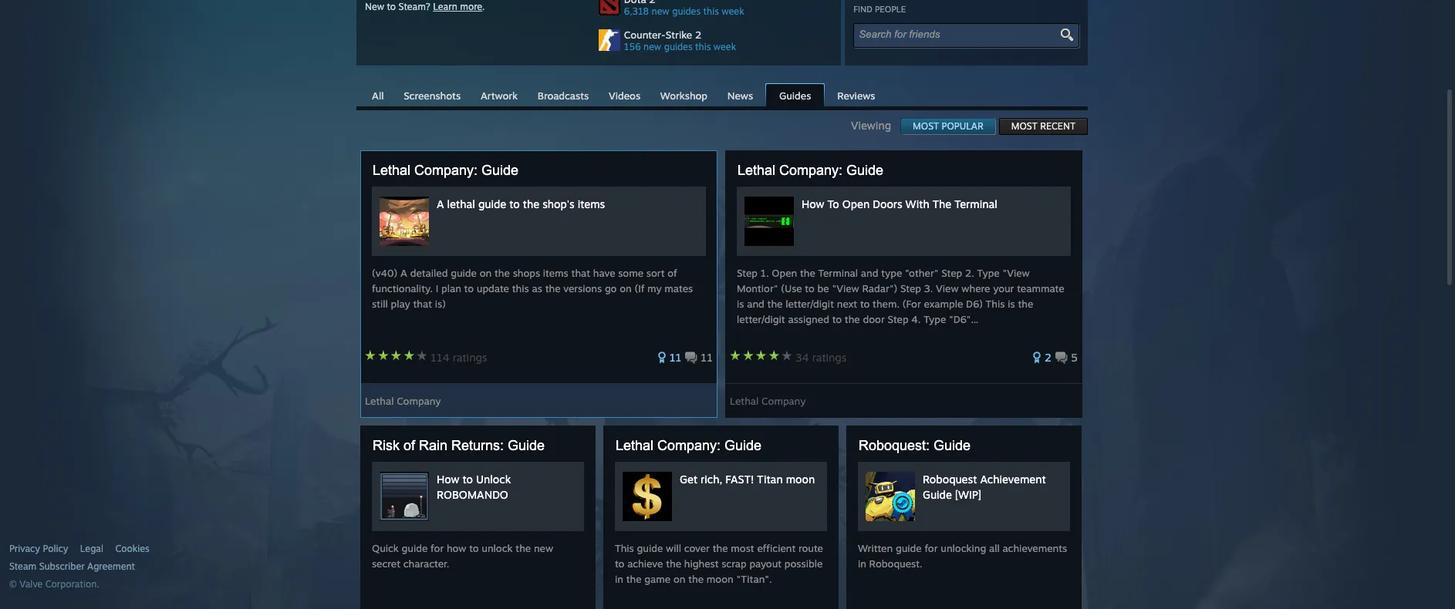 Task type: describe. For each thing, give the bounding box(es) containing it.
cookies steam subscriber agreement © valve corporation.
[[9, 543, 150, 590]]

most for most recent
[[1012, 120, 1038, 132]]

screenshots
[[404, 90, 461, 102]]

all
[[372, 90, 384, 102]]

0 horizontal spatial on
[[480, 267, 492, 279]]

the inside the quick guide for how to unlock the new secret character.
[[516, 543, 531, 555]]

(v40) a detailed guide on the shops items that have some sort of functionality.  i plan to update this as the versions go on (if my mates still play that is)
[[372, 267, 693, 310]]

the down the achieve
[[626, 573, 642, 586]]

all
[[989, 543, 1000, 555]]

in inside "written guide for unlocking all achievements in roboquest."
[[858, 558, 867, 570]]

character.
[[403, 558, 449, 570]]

broadcasts
[[538, 90, 589, 102]]

most popular link
[[901, 118, 996, 135]]

2 inside 'counter-strike 2 156 new guides this week'
[[695, 29, 702, 41]]

the down will
[[666, 558, 682, 570]]

to left shop's
[[510, 198, 520, 211]]

2 is from the left
[[1008, 298, 1015, 310]]

new inside 'counter-strike 2 156 new guides this week'
[[644, 41, 662, 52]]

114 ratings
[[431, 351, 487, 364]]

play
[[391, 298, 410, 310]]

titan
[[757, 473, 783, 486]]

all link
[[364, 84, 392, 106]]

workshop
[[661, 90, 708, 102]]

learn more link
[[433, 1, 482, 12]]

to left the be
[[805, 282, 815, 295]]

3.
[[924, 282, 933, 295]]

guides link
[[766, 83, 825, 108]]

strike
[[666, 29, 692, 41]]

114
[[431, 351, 450, 364]]

1 horizontal spatial 2
[[1045, 351, 1052, 364]]

type
[[882, 267, 902, 279]]

0 vertical spatial this
[[704, 5, 719, 17]]

step 1. open the terminal and type "other"  step 2. type "view montior" (use to be "view radar")  step 3. view where your teammate is and the letter/digit next to them. (for example d6) this is the letter/digit assigned to the door  step 4. type "d6"...
[[737, 267, 1065, 326]]

the down teammate
[[1018, 298, 1034, 310]]

(if
[[635, 282, 645, 295]]

sort
[[647, 267, 665, 279]]

to
[[828, 198, 840, 211]]

0 vertical spatial and
[[861, 267, 879, 279]]

efficient
[[757, 543, 796, 555]]

company for 34
[[762, 395, 806, 407]]

"d6"...
[[949, 313, 979, 326]]

most popular
[[913, 120, 984, 132]]

mates
[[665, 282, 693, 295]]

roboquest
[[923, 473, 977, 486]]

0 horizontal spatial of
[[404, 438, 415, 454]]

this inside (v40) a detailed guide on the shops items that have some sort of functionality.  i plan to update this as the versions go on (if my mates still play that is)
[[512, 282, 529, 295]]

company: for get
[[658, 438, 721, 454]]

the right as
[[545, 282, 561, 295]]

lethal for get rich, fast! titan moon
[[616, 438, 654, 454]]

legal
[[80, 543, 103, 555]]

some
[[618, 267, 644, 279]]

how
[[447, 543, 466, 555]]

unlocking
[[941, 543, 986, 555]]

terminal inside step 1. open the terminal and type "other"  step 2. type "view montior" (use to be "view radar")  step 3. view where your teammate is and the letter/digit next to them. (for example d6) this is the letter/digit assigned to the door  step 4. type "d6"...
[[819, 267, 858, 279]]

functionality.
[[372, 282, 433, 295]]

go
[[605, 282, 617, 295]]

broadcasts link
[[530, 84, 597, 106]]

the down next
[[845, 313, 860, 326]]

unlock
[[482, 543, 513, 555]]

steam?
[[399, 1, 431, 12]]

moon inside this guide will cover the most efficient route to achieve the highest scrap payout possible in the game on the moon "titan".
[[707, 573, 734, 586]]

cover
[[684, 543, 710, 555]]

on inside this guide will cover the most efficient route to achieve the highest scrap payout possible in the game on the moon "titan".
[[674, 573, 686, 586]]

payout
[[750, 558, 782, 570]]

roboquest.
[[869, 558, 923, 570]]

agreement
[[87, 561, 135, 573]]

"other"
[[905, 267, 939, 279]]

guide up a lethal guide to the shop's items
[[482, 163, 519, 178]]

route
[[799, 543, 823, 555]]

156
[[624, 41, 641, 52]]

(v40)
[[372, 267, 398, 279]]

steam
[[9, 561, 36, 573]]

1 vertical spatial that
[[413, 298, 432, 310]]

reviews link
[[830, 84, 883, 106]]

unlock
[[476, 473, 511, 486]]

counter-strike 2 156 new guides this week
[[624, 29, 736, 52]]

1 vertical spatial "view
[[832, 282, 860, 295]]

the up scrap
[[713, 543, 728, 555]]

most
[[731, 543, 755, 555]]

0 vertical spatial new
[[652, 5, 670, 17]]

to inside this guide will cover the most efficient route to achieve the highest scrap payout possible in the game on the moon "titan".
[[615, 558, 625, 570]]

view
[[936, 282, 959, 295]]

0 vertical spatial week
[[722, 5, 744, 17]]

scrap
[[722, 558, 747, 570]]

i
[[436, 282, 439, 295]]

lethal company: guide for get
[[616, 438, 762, 454]]

achievements
[[1003, 543, 1068, 555]]

where
[[962, 282, 991, 295]]

your
[[993, 282, 1014, 295]]

1 horizontal spatial a
[[437, 198, 444, 211]]

shop's
[[543, 198, 575, 211]]

legal link
[[80, 543, 103, 556]]

1 horizontal spatial letter/digit
[[786, 298, 834, 310]]

1 vertical spatial type
[[924, 313, 946, 326]]

1 horizontal spatial type
[[978, 267, 1000, 279]]

step up (for
[[901, 282, 921, 295]]

34
[[796, 351, 809, 364]]

this inside 'counter-strike 2 156 new guides this week'
[[695, 41, 711, 52]]

guides inside 'counter-strike 2 156 new guides this week'
[[664, 41, 693, 52]]

guide right lethal
[[478, 198, 506, 211]]

montior"
[[737, 282, 778, 295]]

step left 1.
[[737, 267, 758, 279]]

screenshots link
[[396, 84, 469, 106]]

to inside (v40) a detailed guide on the shops items that have some sort of functionality.  i plan to update this as the versions go on (if my mates still play that is)
[[464, 282, 474, 295]]

privacy
[[9, 543, 40, 555]]

of inside (v40) a detailed guide on the shops items that have some sort of functionality.  i plan to update this as the versions go on (if my mates still play that is)
[[668, 267, 677, 279]]

assigned
[[788, 313, 830, 326]]

counter-strike 2 link
[[624, 29, 832, 41]]

most recent link
[[999, 118, 1088, 135]]

guide for roboquest: guide
[[896, 543, 922, 555]]

for for of
[[431, 543, 444, 555]]

achievement
[[981, 473, 1046, 486]]

1.
[[761, 267, 769, 279]]

lethal company for 114 ratings
[[365, 395, 441, 407]]

will
[[666, 543, 682, 555]]

lethal company: guide for a
[[373, 163, 519, 178]]

guide for risk of rain returns: guide
[[402, 543, 428, 555]]

plan
[[441, 282, 461, 295]]

most for most popular
[[913, 120, 939, 132]]

to inside the quick guide for how to unlock the new secret character.
[[469, 543, 479, 555]]

0 vertical spatial guides
[[672, 5, 701, 17]]

guide inside roboquest achievement guide [wip]
[[923, 489, 952, 502]]

is)
[[435, 298, 446, 310]]

[wip]
[[955, 489, 982, 502]]

lethal company for 34 ratings
[[730, 395, 806, 407]]

new
[[365, 1, 384, 12]]

guide inside (v40) a detailed guide on the shops items that have some sort of functionality.  i plan to update this as the versions go on (if my mates still play that is)
[[451, 267, 477, 279]]

robomando
[[437, 489, 508, 502]]

quick
[[372, 543, 399, 555]]

guide up unlock
[[508, 438, 545, 454]]



Task type: vqa. For each thing, say whether or not it's contained in the screenshot.
Community
no



Task type: locate. For each thing, give the bounding box(es) containing it.
1 horizontal spatial company:
[[658, 438, 721, 454]]

guides
[[672, 5, 701, 17], [664, 41, 693, 52]]

1 lethal company link from the left
[[365, 390, 441, 407]]

0 vertical spatial type
[[978, 267, 1000, 279]]

written
[[858, 543, 893, 555]]

lethal company link for 114
[[365, 390, 441, 407]]

0 horizontal spatial in
[[615, 573, 624, 586]]

ratings right 114
[[453, 351, 487, 364]]

to up robomando
[[463, 473, 473, 486]]

1 horizontal spatial open
[[843, 198, 870, 211]]

lethal company link up risk
[[365, 390, 441, 407]]

type right 2.
[[978, 267, 1000, 279]]

for left unlocking
[[925, 543, 938, 555]]

0 vertical spatial that
[[572, 267, 590, 279]]

privacy policy
[[9, 543, 68, 555]]

1 for from the left
[[431, 543, 444, 555]]

0 horizontal spatial how
[[437, 473, 460, 486]]

how inside how to unlock robomando
[[437, 473, 460, 486]]

1 vertical spatial this
[[615, 543, 634, 555]]

the down "(use"
[[768, 298, 783, 310]]

1 horizontal spatial "view
[[1003, 267, 1030, 279]]

guide up roboquest.
[[896, 543, 922, 555]]

0 horizontal spatial and
[[747, 298, 765, 310]]

for
[[431, 543, 444, 555], [925, 543, 938, 555]]

guide up the doors
[[847, 163, 884, 178]]

terminal up the be
[[819, 267, 858, 279]]

my
[[648, 282, 662, 295]]

0 horizontal spatial ratings
[[453, 351, 487, 364]]

company:
[[414, 163, 478, 178], [779, 163, 843, 178], [658, 438, 721, 454]]

lethal for a lethal guide to the shop's items
[[373, 163, 411, 178]]

5
[[1071, 351, 1078, 364]]

1 vertical spatial moon
[[707, 573, 734, 586]]

1 horizontal spatial that
[[572, 267, 590, 279]]

to right new
[[387, 1, 396, 12]]

letter/digit down montior"
[[737, 313, 785, 326]]

roboquest: guide
[[859, 438, 971, 454]]

6,318 new guides this week
[[624, 5, 744, 17]]

1 horizontal spatial items
[[578, 198, 605, 211]]

step up view
[[942, 267, 963, 279]]

0 vertical spatial a
[[437, 198, 444, 211]]

most left popular
[[913, 120, 939, 132]]

0 vertical spatial of
[[668, 267, 677, 279]]

the left shop's
[[523, 198, 540, 211]]

items right shop's
[[578, 198, 605, 211]]

privacy policy link
[[9, 543, 68, 556]]

34 ratings
[[796, 351, 847, 364]]

to left the achieve
[[615, 558, 625, 570]]

0 vertical spatial in
[[858, 558, 867, 570]]

0 horizontal spatial company
[[397, 395, 441, 407]]

moon right titan
[[786, 473, 815, 486]]

0 horizontal spatial a
[[401, 267, 407, 279]]

roboquest:
[[859, 438, 930, 454]]

for inside "written guide for unlocking all achievements in roboquest."
[[925, 543, 938, 555]]

company: up the get
[[658, 438, 721, 454]]

new inside the quick guide for how to unlock the new secret character.
[[534, 543, 553, 555]]

1 horizontal spatial of
[[668, 267, 677, 279]]

guide
[[482, 163, 519, 178], [847, 163, 884, 178], [508, 438, 545, 454], [725, 438, 762, 454], [934, 438, 971, 454], [923, 489, 952, 502]]

company up rain at the bottom left
[[397, 395, 441, 407]]

guide inside this guide will cover the most efficient route to achieve the highest scrap payout possible in the game on the moon "titan".
[[637, 543, 663, 555]]

0 horizontal spatial company:
[[414, 163, 478, 178]]

0 horizontal spatial most
[[913, 120, 939, 132]]

1 vertical spatial in
[[615, 573, 624, 586]]

0 horizontal spatial for
[[431, 543, 444, 555]]

guides
[[779, 90, 811, 102]]

on up update
[[480, 267, 492, 279]]

new right the 156
[[644, 41, 662, 52]]

6,318
[[624, 5, 649, 17]]

"view up next
[[832, 282, 860, 295]]

how for guide
[[802, 198, 825, 211]]

0 vertical spatial on
[[480, 267, 492, 279]]

1 vertical spatial items
[[543, 267, 569, 279]]

"titan".
[[737, 573, 772, 586]]

week inside 'counter-strike 2 156 new guides this week'
[[714, 41, 736, 52]]

0 horizontal spatial lethal company
[[365, 395, 441, 407]]

1 horizontal spatial for
[[925, 543, 938, 555]]

this up the achieve
[[615, 543, 634, 555]]

moon down scrap
[[707, 573, 734, 586]]

returns:
[[452, 438, 504, 454]]

1 vertical spatial and
[[747, 298, 765, 310]]

with
[[906, 198, 930, 211]]

on left '(if'
[[620, 282, 632, 295]]

a lethal guide to the shop's items
[[437, 198, 605, 211]]

is down your
[[1008, 298, 1015, 310]]

this inside this guide will cover the most efficient route to achieve the highest scrap payout possible in the game on the moon "titan".
[[615, 543, 634, 555]]

1 vertical spatial of
[[404, 438, 415, 454]]

find
[[854, 4, 873, 15]]

lethal for how to open doors with the terminal
[[738, 163, 776, 178]]

guide down roboquest on the bottom of the page
[[923, 489, 952, 502]]

in inside this guide will cover the most efficient route to achieve the highest scrap payout possible in the game on the moon "titan".
[[615, 573, 624, 586]]

get rich, fast! titan moon
[[680, 473, 815, 486]]

2 lethal company link from the left
[[730, 390, 806, 407]]

the
[[523, 198, 540, 211], [495, 267, 510, 279], [800, 267, 816, 279], [545, 282, 561, 295], [768, 298, 783, 310], [1018, 298, 1034, 310], [845, 313, 860, 326], [516, 543, 531, 555], [713, 543, 728, 555], [666, 558, 682, 570], [626, 573, 642, 586], [689, 573, 704, 586]]

policy
[[43, 543, 68, 555]]

0 vertical spatial "view
[[1003, 267, 1030, 279]]

guides up strike
[[672, 5, 701, 17]]

lethal company: guide up to
[[738, 163, 884, 178]]

type down example
[[924, 313, 946, 326]]

guide up character.
[[402, 543, 428, 555]]

and up 'radar")'
[[861, 267, 879, 279]]

of up mates
[[668, 267, 677, 279]]

2 most from the left
[[1012, 120, 1038, 132]]

week up counter-strike 2 link on the top of the page
[[722, 5, 744, 17]]

ratings right '34'
[[812, 351, 847, 364]]

update
[[477, 282, 509, 295]]

d6)
[[966, 298, 983, 310]]

the right unlock
[[516, 543, 531, 555]]

week right strike
[[714, 41, 736, 52]]

guide up roboquest on the bottom of the page
[[934, 438, 971, 454]]

achieve
[[628, 558, 663, 570]]

videos link
[[601, 84, 648, 106]]

people
[[875, 4, 906, 15]]

that left the is)
[[413, 298, 432, 310]]

for inside the quick guide for how to unlock the new secret character.
[[431, 543, 444, 555]]

videos
[[609, 90, 641, 102]]

1 horizontal spatial is
[[1008, 298, 1015, 310]]

a inside (v40) a detailed guide on the shops items that have some sort of functionality.  i plan to update this as the versions go on (if my mates still play that is)
[[401, 267, 407, 279]]

1 horizontal spatial in
[[858, 558, 867, 570]]

how for rain
[[437, 473, 460, 486]]

how to open doors with the terminal
[[802, 198, 998, 211]]

guide up the achieve
[[637, 543, 663, 555]]

to right how
[[469, 543, 479, 555]]

guide up plan
[[451, 267, 477, 279]]

0 horizontal spatial 2
[[695, 29, 702, 41]]

cookies link
[[115, 543, 150, 556]]

a up functionality.
[[401, 267, 407, 279]]

new right 6,318
[[652, 5, 670, 17]]

counter-
[[624, 29, 666, 41]]

lethal company
[[365, 395, 441, 407], [730, 395, 806, 407]]

still
[[372, 298, 388, 310]]

the up update
[[495, 267, 510, 279]]

to right plan
[[464, 282, 474, 295]]

this
[[986, 298, 1005, 310], [615, 543, 634, 555]]

1 horizontal spatial most
[[1012, 120, 1038, 132]]

this inside step 1. open the terminal and type "other"  step 2. type "view montior" (use to be "view radar")  step 3. view where your teammate is and the letter/digit next to them. (for example d6) this is the letter/digit assigned to the door  step 4. type "d6"...
[[986, 298, 1005, 310]]

risk of rain returns: guide
[[373, 438, 545, 454]]

company: for a
[[414, 163, 478, 178]]

the down highest
[[689, 573, 704, 586]]

0 horizontal spatial that
[[413, 298, 432, 310]]

this down your
[[986, 298, 1005, 310]]

most inside most popular link
[[913, 120, 939, 132]]

this guide will cover the most efficient route to achieve the highest scrap payout possible in the game on the moon "titan".
[[615, 543, 823, 586]]

2 for from the left
[[925, 543, 938, 555]]

1 lethal company from the left
[[365, 395, 441, 407]]

lethal company: guide up the get
[[616, 438, 762, 454]]

this up counter-strike 2 link on the top of the page
[[704, 5, 719, 17]]

"view
[[1003, 267, 1030, 279], [832, 282, 860, 295]]

guide for lethal company: guide
[[637, 543, 663, 555]]

2 horizontal spatial on
[[674, 573, 686, 586]]

guide inside the quick guide for how to unlock the new secret character.
[[402, 543, 428, 555]]

0 vertical spatial letter/digit
[[786, 298, 834, 310]]

news link
[[720, 84, 761, 106]]

most
[[913, 120, 939, 132], [1012, 120, 1038, 132]]

valve
[[19, 579, 43, 590]]

2 vertical spatial this
[[512, 282, 529, 295]]

company down '34'
[[762, 395, 806, 407]]

1 vertical spatial week
[[714, 41, 736, 52]]

1 horizontal spatial on
[[620, 282, 632, 295]]

0 horizontal spatial "view
[[832, 282, 860, 295]]

and
[[861, 267, 879, 279], [747, 298, 765, 310]]

type
[[978, 267, 1000, 279], [924, 313, 946, 326]]

0 horizontal spatial is
[[737, 298, 744, 310]]

detailed
[[410, 267, 448, 279]]

ratings for 114 ratings
[[453, 351, 487, 364]]

open for doors
[[843, 198, 870, 211]]

1 vertical spatial on
[[620, 282, 632, 295]]

rain
[[419, 438, 448, 454]]

company: for how
[[779, 163, 843, 178]]

0 horizontal spatial letter/digit
[[737, 313, 785, 326]]

how up robomando
[[437, 473, 460, 486]]

1 vertical spatial terminal
[[819, 267, 858, 279]]

the
[[933, 198, 952, 211]]

letter/digit up assigned
[[786, 298, 834, 310]]

0 vertical spatial how
[[802, 198, 825, 211]]

guide inside "written guide for unlocking all achievements in roboquest."
[[896, 543, 922, 555]]

2
[[695, 29, 702, 41], [1045, 351, 1052, 364]]

0 vertical spatial moon
[[786, 473, 815, 486]]

terminal right the
[[955, 198, 998, 211]]

how left to
[[802, 198, 825, 211]]

shops
[[513, 267, 540, 279]]

0 vertical spatial terminal
[[955, 198, 998, 211]]

fast!
[[726, 473, 754, 486]]

"view up your
[[1003, 267, 1030, 279]]

2 right strike
[[695, 29, 702, 41]]

1 vertical spatial a
[[401, 267, 407, 279]]

to inside how to unlock robomando
[[463, 473, 473, 486]]

2 company from the left
[[762, 395, 806, 407]]

1 horizontal spatial 11
[[701, 351, 713, 364]]

be
[[818, 282, 829, 295]]

2 horizontal spatial company:
[[779, 163, 843, 178]]

to down next
[[832, 313, 842, 326]]

1 horizontal spatial company
[[762, 395, 806, 407]]

2 vertical spatial on
[[674, 573, 686, 586]]

have
[[593, 267, 616, 279]]

items
[[578, 198, 605, 211], [543, 267, 569, 279]]

(for
[[903, 298, 921, 310]]

quick guide for how to unlock the new secret character.
[[372, 543, 553, 570]]

0 horizontal spatial moon
[[707, 573, 734, 586]]

new right unlock
[[534, 543, 553, 555]]

2 ratings from the left
[[812, 351, 847, 364]]

lethal company link down '34'
[[730, 390, 806, 407]]

0 horizontal spatial open
[[772, 267, 797, 279]]

for for guide
[[925, 543, 938, 555]]

and down montior"
[[747, 298, 765, 310]]

guides down 6,318 new guides this week at the top of page
[[664, 41, 693, 52]]

0 horizontal spatial terminal
[[819, 267, 858, 279]]

0 horizontal spatial lethal company link
[[365, 390, 441, 407]]

1 horizontal spatial moon
[[786, 473, 815, 486]]

more
[[460, 1, 482, 12]]

company: up to
[[779, 163, 843, 178]]

guide up fast!
[[725, 438, 762, 454]]

lethal company up risk
[[365, 395, 441, 407]]

is down montior"
[[737, 298, 744, 310]]

1 horizontal spatial terminal
[[955, 198, 998, 211]]

1 horizontal spatial and
[[861, 267, 879, 279]]

to up door
[[860, 298, 870, 310]]

1 vertical spatial new
[[644, 41, 662, 52]]

open
[[843, 198, 870, 211], [772, 267, 797, 279]]

company for 114
[[397, 395, 441, 407]]

viewing
[[851, 119, 901, 132]]

this down shops
[[512, 282, 529, 295]]

ratings for 34 ratings
[[812, 351, 847, 364]]

0 horizontal spatial this
[[615, 543, 634, 555]]

in left game
[[615, 573, 624, 586]]

1 11 from the left
[[670, 351, 682, 364]]

this right strike
[[695, 41, 711, 52]]

learn
[[433, 1, 458, 12]]

1 most from the left
[[913, 120, 939, 132]]

to
[[387, 1, 396, 12], [510, 198, 520, 211], [464, 282, 474, 295], [805, 282, 815, 295], [860, 298, 870, 310], [832, 313, 842, 326], [463, 473, 473, 486], [469, 543, 479, 555], [615, 558, 625, 570]]

is
[[737, 298, 744, 310], [1008, 298, 1015, 310]]

lethal
[[373, 163, 411, 178], [738, 163, 776, 178], [365, 395, 394, 407], [730, 395, 759, 407], [616, 438, 654, 454]]

0 horizontal spatial 11
[[670, 351, 682, 364]]

company
[[397, 395, 441, 407], [762, 395, 806, 407]]

0 horizontal spatial type
[[924, 313, 946, 326]]

on right game
[[674, 573, 686, 586]]

1 horizontal spatial this
[[986, 298, 1005, 310]]

lethal company link for 34
[[730, 390, 806, 407]]

secret
[[372, 558, 401, 570]]

None image field
[[1058, 28, 1076, 42]]

recent
[[1041, 120, 1076, 132]]

get
[[680, 473, 698, 486]]

1 vertical spatial 2
[[1045, 351, 1052, 364]]

step left 4.
[[888, 313, 909, 326]]

1 ratings from the left
[[453, 351, 487, 364]]

0 vertical spatial this
[[986, 298, 1005, 310]]

most inside "most recent" link
[[1012, 120, 1038, 132]]

radar")
[[862, 282, 898, 295]]

1 horizontal spatial ratings
[[812, 351, 847, 364]]

lethal company: guide up lethal
[[373, 163, 519, 178]]

1 vertical spatial guides
[[664, 41, 693, 52]]

roboquest achievement guide [wip]
[[923, 473, 1046, 502]]

most left recent
[[1012, 120, 1038, 132]]

2 vertical spatial new
[[534, 543, 553, 555]]

1 is from the left
[[737, 298, 744, 310]]

2 lethal company from the left
[[730, 395, 806, 407]]

open right to
[[843, 198, 870, 211]]

lethal company: guide for how
[[738, 163, 884, 178]]

2 11 from the left
[[701, 351, 713, 364]]

a left lethal
[[437, 198, 444, 211]]

of right risk
[[404, 438, 415, 454]]

1 company from the left
[[397, 395, 441, 407]]

0 vertical spatial open
[[843, 198, 870, 211]]

ratings
[[453, 351, 487, 364], [812, 351, 847, 364]]

0 horizontal spatial items
[[543, 267, 569, 279]]

open up "(use"
[[772, 267, 797, 279]]

reviews
[[837, 90, 876, 102]]

teammate
[[1017, 282, 1065, 295]]

(use
[[781, 282, 802, 295]]

2.
[[965, 267, 975, 279]]

1 vertical spatial this
[[695, 41, 711, 52]]

items inside (v40) a detailed guide on the shops items that have some sort of functionality.  i plan to update this as the versions go on (if my mates still play that is)
[[543, 267, 569, 279]]

2 left 5
[[1045, 351, 1052, 364]]

how to unlock robomando
[[437, 473, 511, 502]]

company: up lethal
[[414, 163, 478, 178]]

None text field
[[859, 29, 1061, 40]]

0 vertical spatial 2
[[695, 29, 702, 41]]

for up character.
[[431, 543, 444, 555]]

as
[[532, 282, 542, 295]]

0 vertical spatial items
[[578, 198, 605, 211]]

that up versions
[[572, 267, 590, 279]]

in down written
[[858, 558, 867, 570]]

open for the
[[772, 267, 797, 279]]

open inside step 1. open the terminal and type "other"  step 2. type "view montior" (use to be "view radar")  step 3. view where your teammate is and the letter/digit next to them. (for example d6) this is the letter/digit assigned to the door  step 4. type "d6"...
[[772, 267, 797, 279]]

1 horizontal spatial how
[[802, 198, 825, 211]]

1 vertical spatial open
[[772, 267, 797, 279]]

4.
[[912, 313, 921, 326]]

1 vertical spatial letter/digit
[[737, 313, 785, 326]]

the up "(use"
[[800, 267, 816, 279]]

cookies
[[115, 543, 150, 555]]

items right shops
[[543, 267, 569, 279]]

1 vertical spatial how
[[437, 473, 460, 486]]

door
[[863, 313, 885, 326]]

1 horizontal spatial lethal company link
[[730, 390, 806, 407]]

1 horizontal spatial lethal company
[[730, 395, 806, 407]]

lethal company down '34'
[[730, 395, 806, 407]]



